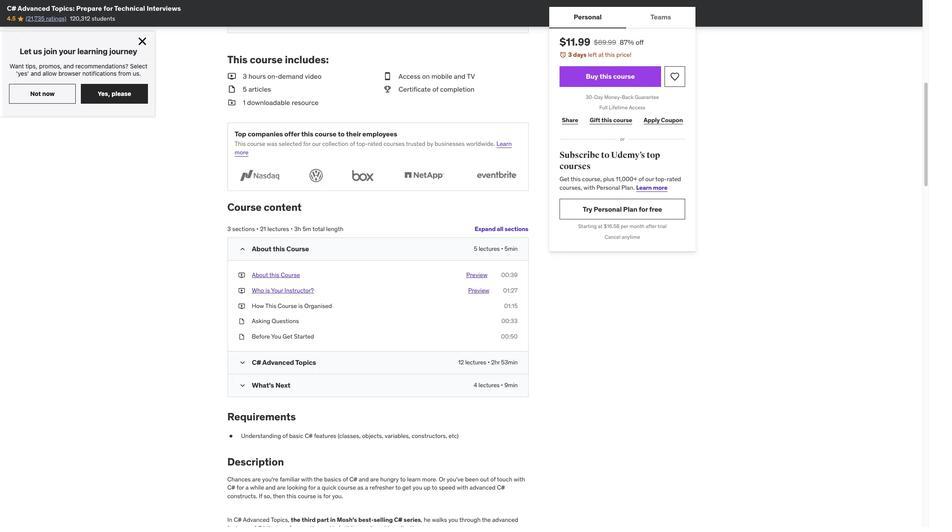 Task type: vqa. For each thing, say whether or not it's contained in the screenshot.
downloadable
yes



Task type: describe. For each thing, give the bounding box(es) containing it.
2 vertical spatial and
[[266, 484, 276, 492]]

3 sections • 21 lectures • 3h 5m total length
[[227, 225, 344, 233]]

nasdaq image
[[235, 167, 284, 184]]

you're
[[262, 475, 279, 483]]

1 horizontal spatial features
[[314, 432, 337, 440]]

you inside ", he walks you through the advanced features of c# that are frequently used in building real-world applications:"
[[449, 516, 458, 524]]

2 horizontal spatial and
[[454, 72, 466, 81]]

on-
[[268, 72, 278, 81]]

topics:
[[51, 4, 75, 12]]

sections inside dropdown button
[[505, 225, 529, 233]]

personal inside button
[[574, 13, 602, 21]]

are up then
[[277, 484, 286, 492]]

box image
[[348, 167, 377, 184]]

small image for 1 downloadable resource
[[227, 98, 236, 107]]

0 vertical spatial small image
[[383, 85, 392, 94]]

learn more link for top companies offer this course to their employees
[[235, 140, 512, 156]]

this for this course includes:
[[227, 53, 248, 66]]

udemy's
[[611, 150, 645, 161]]

etc)
[[449, 432, 459, 440]]

3 for 3 hours on-demand video
[[243, 72, 247, 81]]

this right gift
[[602, 116, 612, 124]]

articles
[[249, 85, 271, 94]]

apply
[[644, 116, 660, 124]]

basic
[[289, 432, 303, 440]]

asking
[[252, 317, 270, 325]]

1 about from the top
[[252, 245, 272, 253]]

hours
[[249, 72, 266, 81]]

0 horizontal spatial get
[[283, 333, 293, 340]]

3 hours on-demand video
[[243, 72, 322, 81]]

plan.
[[622, 184, 635, 191]]

try personal plan for free link
[[560, 199, 685, 220]]

part
[[317, 516, 329, 524]]

small image for 5 articles
[[227, 85, 236, 94]]

of inside ", he walks you through the advanced features of c# that are frequently used in building real-world applications:"
[[251, 524, 256, 527]]

• left 3h 5m
[[291, 225, 293, 233]]

subscribe to udemy's top courses
[[560, 150, 660, 172]]

you
[[271, 333, 281, 340]]

teams
[[651, 13, 671, 21]]

$16.58
[[604, 223, 620, 230]]

120,312 students
[[70, 15, 115, 23]]

used
[[318, 524, 331, 527]]

get this course, plus 11,000+ of our top-rated courses, with personal plan.
[[560, 175, 681, 191]]

free
[[649, 205, 662, 213]]

lectures right 21
[[268, 225, 289, 233]]

xsmall image for about this course
[[238, 271, 245, 280]]

0 horizontal spatial our
[[312, 140, 321, 148]]

2hr
[[491, 359, 500, 366]]

lectures for about this course
[[479, 245, 500, 253]]

lectures for c# advanced topics
[[466, 359, 487, 366]]

wishlist image
[[670, 71, 680, 82]]

30-
[[586, 94, 594, 100]]

• for next
[[501, 381, 503, 389]]

course down companies
[[247, 140, 266, 148]]

for inside try personal plan for free link
[[639, 205, 648, 213]]

touch
[[497, 475, 513, 483]]

of right out
[[491, 475, 496, 483]]

about inside button
[[252, 271, 268, 279]]

while
[[250, 484, 264, 492]]

then
[[273, 492, 285, 500]]

buy
[[586, 72, 598, 80]]

• left 21
[[257, 225, 259, 233]]

familiar
[[280, 475, 300, 483]]

netapp image
[[400, 167, 449, 184]]

0 vertical spatial at
[[598, 51, 604, 59]]

your
[[271, 287, 283, 294]]

expand
[[475, 225, 496, 233]]

5min
[[505, 245, 518, 253]]

01:27
[[503, 287, 518, 294]]

30-day money-back guarantee full lifetime access
[[586, 94, 659, 111]]

xsmall image for before you get started
[[238, 333, 245, 341]]

1 about this course from the top
[[252, 245, 309, 253]]

this down 3 sections • 21 lectures • 3h 5m total length
[[273, 245, 285, 253]]

to left get
[[396, 484, 401, 492]]

course down lifetime
[[613, 116, 632, 124]]

trial
[[658, 223, 667, 230]]

expand all sections
[[475, 225, 529, 233]]

5 for 5 articles
[[243, 85, 247, 94]]

with inside get this course, plus 11,000+ of our top-rated courses, with personal plan.
[[584, 184, 595, 191]]

3 for 3 days left at this price!
[[568, 51, 572, 59]]

off
[[636, 38, 644, 46]]

hungry
[[380, 475, 399, 483]]

(21,735 ratings)
[[26, 15, 66, 23]]

5 articles
[[243, 85, 271, 94]]

this inside get this course, plus 11,000+ of our top-rated courses, with personal plan.
[[571, 175, 581, 183]]

companies
[[248, 130, 283, 138]]

so,
[[264, 492, 272, 500]]

features inside ", he walks you through the advanced features of c# that are frequently used in building real-world applications:"
[[227, 524, 250, 527]]

course up collection
[[315, 130, 337, 138]]

mosh's
[[337, 516, 357, 524]]

buy this course
[[586, 72, 635, 80]]

understanding of basic c# features (classes, objects, variables, constructors, etc)
[[241, 432, 459, 440]]

c# down chances
[[227, 484, 235, 492]]

was
[[267, 140, 277, 148]]

basics
[[324, 475, 341, 483]]

in
[[227, 516, 232, 524]]

that
[[267, 524, 278, 527]]

been
[[465, 475, 479, 483]]

1 horizontal spatial and
[[359, 475, 369, 483]]

demand
[[278, 72, 303, 81]]

3 a from the left
[[365, 484, 368, 492]]

technical
[[114, 4, 145, 12]]

topics
[[296, 358, 316, 367]]

advanced inside chances are you're familiar with the basics of c# and are hungry to learn more. or you've been out of touch with c# for a while and are looking for a quick course as a refresher to get you up to speed with advanced c# constructs. if so, then this course is for you.
[[470, 484, 496, 492]]

before
[[252, 333, 270, 340]]

to up get
[[400, 475, 406, 483]]

worldwide.
[[466, 140, 495, 148]]

this inside chances are you're familiar with the basics of c# and are hungry to learn more. or you've been out of touch with c# for a while and are looking for a quick course as a refresher to get you up to speed with advanced c# constructs. if so, then this course is for you.
[[287, 492, 297, 500]]

c# up 4.5
[[7, 4, 16, 12]]

are up while on the bottom left of the page
[[252, 475, 261, 483]]

series
[[404, 516, 421, 524]]

guarantee
[[635, 94, 659, 100]]

0 horizontal spatial courses
[[384, 140, 405, 148]]

course inside about this course button
[[281, 271, 300, 279]]

world
[[375, 524, 390, 527]]

collection
[[322, 140, 349, 148]]

course inside button
[[613, 72, 635, 80]]

walks
[[432, 516, 447, 524]]

completion
[[440, 85, 475, 94]]

left
[[588, 51, 597, 59]]

course up you.
[[338, 484, 356, 492]]

120,312
[[70, 15, 90, 23]]

back
[[622, 94, 634, 100]]

with up looking
[[301, 475, 313, 483]]

for down quick
[[323, 492, 331, 500]]

c# right the basics
[[350, 475, 357, 483]]

0 horizontal spatial the
[[291, 516, 301, 524]]

advanced inside ", he walks you through the advanced features of c# that are frequently used in building real-world applications:"
[[493, 516, 519, 524]]

you've
[[447, 475, 464, 483]]

learn for top companies offer this course to their employees
[[497, 140, 512, 148]]

1 vertical spatial is
[[299, 302, 303, 310]]

speed
[[439, 484, 456, 492]]

courses inside subscribe to udemy's top courses
[[560, 161, 591, 172]]

out
[[480, 475, 489, 483]]

started
[[294, 333, 314, 340]]

small image for 3 hours on-demand video
[[227, 71, 236, 81]]

11,000+
[[616, 175, 637, 183]]

course up questions
[[278, 302, 297, 310]]

course content
[[227, 200, 302, 214]]

or
[[439, 475, 446, 483]]

course up 21
[[227, 200, 262, 214]]

2 vertical spatial advanced
[[243, 516, 270, 524]]

video
[[305, 72, 322, 81]]

12
[[458, 359, 464, 366]]

2 vertical spatial this
[[265, 302, 277, 310]]

of right the basics
[[343, 475, 348, 483]]

learn for subscribe to udemy's top courses
[[636, 184, 652, 191]]

refresher
[[370, 484, 394, 492]]

after
[[646, 223, 657, 230]]

c# down touch
[[497, 484, 505, 492]]

with down you've
[[457, 484, 468, 492]]

volkswagen image
[[307, 167, 326, 184]]

3 for 3 sections • 21 lectures • 3h 5m total length
[[227, 225, 231, 233]]

0 horizontal spatial top-
[[357, 140, 368, 148]]

preview for 00:39
[[467, 271, 488, 279]]

xsmall image for how this course is organised
[[238, 302, 245, 310]]

top
[[647, 150, 660, 161]]

downloadable
[[247, 98, 290, 107]]



Task type: locate. For each thing, give the bounding box(es) containing it.
1 horizontal spatial access
[[629, 104, 646, 111]]

through
[[460, 516, 481, 524]]

price!
[[617, 51, 632, 59]]

c# up what's
[[252, 358, 261, 367]]

understanding
[[241, 432, 281, 440]]

3 xsmall image from the top
[[238, 333, 245, 341]]

lectures right 4
[[479, 381, 500, 389]]

2 vertical spatial 3
[[227, 225, 231, 233]]

get right the you
[[283, 333, 293, 340]]

0 horizontal spatial a
[[246, 484, 249, 492]]

1 horizontal spatial learn
[[636, 184, 652, 191]]

this
[[227, 53, 248, 66], [235, 140, 246, 148], [265, 302, 277, 310]]

how this course is organised
[[252, 302, 332, 310]]

at right the left
[[598, 51, 604, 59]]

the right through at the bottom
[[482, 516, 491, 524]]

2 a from the left
[[317, 484, 320, 492]]

0 horizontal spatial access
[[399, 72, 421, 81]]

0 vertical spatial top-
[[357, 140, 368, 148]]

is inside chances are you're familiar with the basics of c# and are hungry to learn more. or you've been out of touch with c# for a while and are looking for a quick course as a refresher to get you up to speed with advanced c# constructs. if so, then this course is for you.
[[318, 492, 322, 500]]

access
[[399, 72, 421, 81], [629, 104, 646, 111]]

to right up
[[432, 484, 438, 492]]

days
[[573, 51, 587, 59]]

day
[[594, 94, 603, 100]]

1 vertical spatial rated
[[667, 175, 681, 183]]

learn more for top companies offer this course to their employees
[[235, 140, 512, 156]]

learn
[[497, 140, 512, 148], [636, 184, 652, 191]]

advanced for topics
[[262, 358, 294, 367]]

try personal plan for free
[[583, 205, 662, 213]]

53min
[[501, 359, 518, 366]]

small image left "hours"
[[227, 71, 236, 81]]

1 vertical spatial learn
[[636, 184, 652, 191]]

learn more link up free
[[636, 184, 668, 191]]

building
[[339, 524, 361, 527]]

access down the back
[[629, 104, 646, 111]]

for right looking
[[308, 484, 316, 492]]

3 left 21
[[227, 225, 231, 233]]

of down their at left top
[[350, 140, 355, 148]]

0 vertical spatial our
[[312, 140, 321, 148]]

this for this course was selected for our collection of top-rated courses trusted by businesses worldwide.
[[235, 140, 246, 148]]

for left free
[[639, 205, 648, 213]]

lectures for what's next
[[479, 381, 500, 389]]

1 vertical spatial about this course
[[252, 271, 300, 279]]

01:15
[[504, 302, 518, 310]]

gift this course link
[[588, 112, 635, 129]]

2 vertical spatial xsmall image
[[238, 333, 245, 341]]

what's
[[252, 381, 274, 390]]

1 vertical spatial more
[[653, 184, 668, 191]]

personal button
[[549, 7, 626, 28]]

advanced
[[18, 4, 50, 12], [262, 358, 294, 367], [243, 516, 270, 524]]

xsmall image for who is your instructor?
[[238, 287, 245, 295]]

of inside get this course, plus 11,000+ of our top-rated courses, with personal plan.
[[639, 175, 644, 183]]

the inside ", he walks you through the advanced features of c# that are frequently used in building real-world applications:"
[[482, 516, 491, 524]]

1 vertical spatial this
[[235, 140, 246, 148]]

more down top
[[235, 148, 249, 156]]

small image left what's
[[238, 381, 247, 390]]

advanced down out
[[470, 484, 496, 492]]

this up your
[[270, 271, 280, 279]]

0 horizontal spatial rated
[[368, 140, 382, 148]]

personal up "$11.99"
[[574, 13, 602, 21]]

1 horizontal spatial top-
[[656, 175, 667, 183]]

more for top companies offer this course to their employees
[[235, 148, 249, 156]]

is inside button
[[266, 287, 270, 294]]

top- inside get this course, plus 11,000+ of our top-rated courses, with personal plan.
[[656, 175, 667, 183]]

asking questions
[[252, 317, 299, 325]]

in right used
[[333, 524, 338, 527]]

of down access on mobile and tv
[[433, 85, 439, 94]]

1 horizontal spatial you
[[449, 516, 458, 524]]

learn more
[[235, 140, 512, 156], [636, 184, 668, 191]]

course down looking
[[298, 492, 316, 500]]

access up "certificate"
[[399, 72, 421, 81]]

1 vertical spatial xsmall image
[[238, 317, 245, 326]]

0 horizontal spatial 5
[[243, 85, 247, 94]]

tab list containing personal
[[549, 7, 696, 28]]

in c# advanced topics, the third part in mosh's best-selling c# series
[[227, 516, 421, 524]]

money-
[[604, 94, 622, 100]]

3 right alarm 'icon'
[[568, 51, 572, 59]]

$89.99
[[594, 38, 616, 46]]

1 horizontal spatial the
[[314, 475, 323, 483]]

0 vertical spatial is
[[266, 287, 270, 294]]

0 vertical spatial advanced
[[470, 484, 496, 492]]

3h 5m
[[294, 225, 311, 233]]

2 horizontal spatial is
[[318, 492, 322, 500]]

0 horizontal spatial 3
[[227, 225, 231, 233]]

plus
[[603, 175, 615, 183]]

in
[[330, 516, 336, 524], [333, 524, 338, 527]]

0 vertical spatial features
[[314, 432, 337, 440]]

1 vertical spatial preview
[[468, 287, 490, 294]]

and left tv
[[454, 72, 466, 81]]

organised
[[304, 302, 332, 310]]

0 vertical spatial about this course
[[252, 245, 309, 253]]

1 horizontal spatial our
[[645, 175, 654, 183]]

of left that
[[251, 524, 256, 527]]

the inside chances are you're familiar with the basics of c# and are hungry to learn more. or you've been out of touch with c# for a while and are looking for a quick course as a refresher to get you up to speed with advanced c# constructs. if so, then this course is for you.
[[314, 475, 323, 483]]

00:50
[[501, 333, 518, 340]]

preview down 5 lectures • 5min
[[467, 271, 488, 279]]

a left quick
[[317, 484, 320, 492]]

1 vertical spatial xsmall image
[[238, 287, 245, 295]]

preview
[[467, 271, 488, 279], [468, 287, 490, 294]]

2 xsmall image from the top
[[238, 317, 245, 326]]

lifetime
[[609, 104, 628, 111]]

small image for access on mobile and tv
[[383, 71, 392, 81]]

4.5
[[7, 15, 16, 23]]

0 vertical spatial advanced
[[18, 4, 50, 12]]

1 vertical spatial advanced
[[262, 358, 294, 367]]

includes:
[[285, 53, 329, 66]]

1 horizontal spatial learn more link
[[636, 184, 668, 191]]

gift this course
[[590, 116, 632, 124]]

about this course button
[[252, 271, 300, 280]]

instructor?
[[285, 287, 314, 294]]

2 vertical spatial personal
[[594, 205, 622, 213]]

to left udemy's
[[601, 150, 610, 161]]

eventbrite image
[[472, 167, 521, 184]]

on
[[422, 72, 430, 81]]

a right as
[[365, 484, 368, 492]]

you inside chances are you're familiar with the basics of c# and are hungry to learn more. or you've been out of touch with c# for a while and are looking for a quick course as a refresher to get you up to speed with advanced c# constructs. if so, then this course is for you.
[[413, 484, 422, 492]]

thrive in your career element
[[227, 0, 529, 33]]

0 vertical spatial preview
[[467, 271, 488, 279]]

tv
[[467, 72, 475, 81]]

• left 5min
[[501, 245, 504, 253]]

0 horizontal spatial learn more link
[[235, 140, 512, 156]]

trusted
[[406, 140, 426, 148]]

this right offer
[[301, 130, 313, 138]]

apply coupon button
[[642, 112, 685, 129]]

0 vertical spatial courses
[[384, 140, 405, 148]]

87%
[[620, 38, 634, 46]]

1 vertical spatial learn more
[[636, 184, 668, 191]]

0 vertical spatial more
[[235, 148, 249, 156]]

xsmall image left before
[[238, 333, 245, 341]]

5 up the 1
[[243, 85, 247, 94]]

learn more up free
[[636, 184, 668, 191]]

1 vertical spatial advanced
[[493, 516, 519, 524]]

1 vertical spatial learn more link
[[636, 184, 668, 191]]

lectures right 12
[[466, 359, 487, 366]]

get inside get this course, plus 11,000+ of our top-rated courses, with personal plan.
[[560, 175, 570, 183]]

xsmall image left about this course button
[[238, 271, 245, 280]]

are up refresher
[[370, 475, 379, 483]]

3 left "hours"
[[243, 72, 247, 81]]

up
[[424, 484, 431, 492]]

learn more for subscribe to udemy's top courses
[[636, 184, 668, 191]]

(classes,
[[338, 432, 361, 440]]

get up courses,
[[560, 175, 570, 183]]

our inside get this course, plus 11,000+ of our top-rated courses, with personal plan.
[[645, 175, 654, 183]]

about down 21
[[252, 245, 272, 253]]

to up collection
[[338, 130, 345, 138]]

personal inside get this course, plus 11,000+ of our top-rated courses, with personal plan.
[[597, 184, 620, 191]]

0 vertical spatial this
[[227, 53, 248, 66]]

rated inside get this course, plus 11,000+ of our top-rated courses, with personal plan.
[[667, 175, 681, 183]]

1 horizontal spatial small image
[[383, 85, 392, 94]]

2 horizontal spatial the
[[482, 516, 491, 524]]

features down in
[[227, 524, 250, 527]]

advanced right through at the bottom
[[493, 516, 519, 524]]

0 horizontal spatial learn more
[[235, 140, 512, 156]]

starting at $16.58 per month after trial cancel anytime
[[578, 223, 667, 240]]

subscribe
[[560, 150, 600, 161]]

2 about from the top
[[252, 271, 268, 279]]

to inside subscribe to udemy's top courses
[[601, 150, 610, 161]]

resource
[[292, 98, 319, 107]]

a
[[246, 484, 249, 492], [317, 484, 320, 492], [365, 484, 368, 492]]

anytime
[[622, 234, 640, 240]]

this right the how
[[265, 302, 277, 310]]

courses down employees
[[384, 140, 405, 148]]

21
[[260, 225, 266, 233]]

at left '$16.58'
[[598, 223, 603, 230]]

5 for 5 lectures • 5min
[[474, 245, 478, 253]]

1 a from the left
[[246, 484, 249, 492]]

sections left 21
[[232, 225, 255, 233]]

0 vertical spatial learn
[[497, 140, 512, 148]]

small image
[[383, 85, 392, 94], [238, 245, 247, 254]]

this up courses,
[[571, 175, 581, 183]]

1 vertical spatial you
[[449, 516, 458, 524]]

applications:
[[391, 524, 425, 527]]

about this course down 3 sections • 21 lectures • 3h 5m total length
[[252, 245, 309, 253]]

learn more link for subscribe to udemy's top courses
[[636, 184, 668, 191]]

or
[[620, 136, 625, 142]]

course down 3h 5m
[[287, 245, 309, 253]]

personal
[[574, 13, 602, 21], [597, 184, 620, 191], [594, 205, 622, 213]]

1 vertical spatial 3
[[243, 72, 247, 81]]

tab list
[[549, 7, 696, 28]]

1 xsmall image from the top
[[238, 302, 245, 310]]

the up quick
[[314, 475, 323, 483]]

0 horizontal spatial is
[[266, 287, 270, 294]]

access inside 30-day money-back guarantee full lifetime access
[[629, 104, 646, 111]]

real-
[[362, 524, 375, 527]]

0 vertical spatial xsmall image
[[238, 271, 245, 280]]

course up on- in the left of the page
[[250, 53, 283, 66]]

and up as
[[359, 475, 369, 483]]

xsmall image for asking questions
[[238, 317, 245, 326]]

topics,
[[271, 516, 290, 524]]

0 vertical spatial learn more link
[[235, 140, 512, 156]]

(21,735
[[26, 15, 45, 23]]

1 horizontal spatial courses
[[560, 161, 591, 172]]

0 vertical spatial xsmall image
[[238, 302, 245, 310]]

small image left c# advanced topics
[[238, 359, 247, 367]]

0 vertical spatial learn more
[[235, 140, 512, 156]]

1 vertical spatial small image
[[238, 245, 247, 254]]

0 vertical spatial about
[[252, 245, 272, 253]]

preview for 01:27
[[468, 287, 490, 294]]

0 vertical spatial 3
[[568, 51, 572, 59]]

for up students
[[104, 4, 113, 12]]

c# advanced topics: prepare for technical interviews
[[7, 4, 181, 12]]

for down chances
[[237, 484, 244, 492]]

small image left 5 articles
[[227, 85, 236, 94]]

c# inside ", he walks you through the advanced features of c# that are frequently used in building real-world applications:"
[[258, 524, 266, 527]]

course up the back
[[613, 72, 635, 80]]

apply coupon
[[644, 116, 683, 124]]

this down $89.99
[[605, 51, 615, 59]]

c# right in
[[234, 516, 242, 524]]

0 vertical spatial get
[[560, 175, 570, 183]]

0 horizontal spatial small image
[[238, 245, 247, 254]]

2 vertical spatial xsmall image
[[227, 432, 234, 441]]

our right 11,000+
[[645, 175, 654, 183]]

what's next
[[252, 381, 291, 390]]

learn more link
[[235, 140, 512, 156], [636, 184, 668, 191]]

a up constructs.
[[246, 484, 249, 492]]

with right touch
[[514, 475, 525, 483]]

this course was selected for our collection of top-rated courses trusted by businesses worldwide.
[[235, 140, 495, 148]]

if
[[259, 492, 262, 500]]

features
[[314, 432, 337, 440], [227, 524, 250, 527]]

this up 5 articles
[[227, 53, 248, 66]]

coupon
[[661, 116, 683, 124]]

0 horizontal spatial and
[[266, 484, 276, 492]]

1 horizontal spatial more
[[653, 184, 668, 191]]

per
[[621, 223, 628, 230]]

this right buy
[[600, 72, 612, 80]]

0 vertical spatial in
[[330, 516, 336, 524]]

to
[[338, 130, 345, 138], [601, 150, 610, 161], [400, 475, 406, 483], [396, 484, 401, 492], [432, 484, 438, 492]]

more
[[235, 148, 249, 156], [653, 184, 668, 191]]

0 horizontal spatial sections
[[232, 225, 255, 233]]

1 vertical spatial about
[[252, 271, 268, 279]]

1 vertical spatial and
[[359, 475, 369, 483]]

1 vertical spatial our
[[645, 175, 654, 183]]

personal down plus
[[597, 184, 620, 191]]

in inside ", he walks you through the advanced features of c# that are frequently used in building real-world applications:"
[[333, 524, 338, 527]]

more for subscribe to udemy's top courses
[[653, 184, 668, 191]]

of right 11,000+
[[639, 175, 644, 183]]

advanced up 'next'
[[262, 358, 294, 367]]

0 horizontal spatial you
[[413, 484, 422, 492]]

0 vertical spatial and
[[454, 72, 466, 81]]

objects,
[[362, 432, 384, 440]]

2 about this course from the top
[[252, 271, 300, 279]]

is left your
[[266, 287, 270, 294]]

0 horizontal spatial features
[[227, 524, 250, 527]]

questions
[[272, 317, 299, 325]]

1 horizontal spatial get
[[560, 175, 570, 183]]

full
[[600, 104, 608, 111]]

12 lectures • 2hr 53min
[[458, 359, 518, 366]]

,
[[421, 516, 423, 524]]

0 vertical spatial access
[[399, 72, 421, 81]]

1 vertical spatial get
[[283, 333, 293, 340]]

1 vertical spatial top-
[[656, 175, 667, 183]]

at inside starting at $16.58 per month after trial cancel anytime
[[598, 223, 603, 230]]

xsmall image
[[238, 302, 245, 310], [238, 317, 245, 326], [238, 333, 245, 341]]

1 vertical spatial at
[[598, 223, 603, 230]]

course up the who is your instructor?
[[281, 271, 300, 279]]

you down "learn"
[[413, 484, 422, 492]]

advanced for topics:
[[18, 4, 50, 12]]

• for this
[[501, 245, 504, 253]]

for down top companies offer this course to their employees
[[303, 140, 311, 148]]

0 horizontal spatial learn
[[497, 140, 512, 148]]

the for c#
[[314, 475, 323, 483]]

courses,
[[560, 184, 582, 191]]

constructs.
[[227, 492, 257, 500]]

preview left 01:27
[[468, 287, 490, 294]]

xsmall image left asking on the bottom of page
[[238, 317, 245, 326]]

share
[[562, 116, 578, 124]]

1 horizontal spatial is
[[299, 302, 303, 310]]

0 vertical spatial you
[[413, 484, 422, 492]]

• left 2hr
[[488, 359, 490, 366]]

in right "part"
[[330, 516, 336, 524]]

1 vertical spatial personal
[[597, 184, 620, 191]]

requirements
[[227, 410, 296, 424]]

of left basic
[[283, 432, 288, 440]]

advanced up that
[[243, 516, 270, 524]]

is down quick
[[318, 492, 322, 500]]

and down you're
[[266, 484, 276, 492]]

1 vertical spatial 5
[[474, 245, 478, 253]]

1 horizontal spatial learn more
[[636, 184, 668, 191]]

xsmall image left the how
[[238, 302, 245, 310]]

selling
[[374, 516, 393, 524]]

our
[[312, 140, 321, 148], [645, 175, 654, 183]]

00:39
[[502, 271, 518, 279]]

learn more link down employees
[[235, 140, 512, 156]]

2 horizontal spatial a
[[365, 484, 368, 492]]

2 vertical spatial is
[[318, 492, 322, 500]]

top- down top
[[656, 175, 667, 183]]

the for of
[[482, 516, 491, 524]]

c# up applications:
[[394, 516, 402, 524]]

0 vertical spatial 5
[[243, 85, 247, 94]]

0 vertical spatial rated
[[368, 140, 382, 148]]

alarm image
[[560, 51, 567, 58]]

small image
[[227, 71, 236, 81], [383, 71, 392, 81], [227, 85, 236, 94], [227, 98, 236, 107], [238, 359, 247, 367], [238, 381, 247, 390]]

courses down subscribe
[[560, 161, 591, 172]]

1 vertical spatial courses
[[560, 161, 591, 172]]

1 horizontal spatial a
[[317, 484, 320, 492]]

are inside ", he walks you through the advanced features of c# that are frequently used in building real-world applications:"
[[279, 524, 288, 527]]

small image left on at the left of the page
[[383, 71, 392, 81]]

ratings)
[[46, 15, 66, 23]]

c# right basic
[[305, 432, 313, 440]]

xsmall image
[[238, 271, 245, 280], [238, 287, 245, 295], [227, 432, 234, 441]]

• for advanced
[[488, 359, 490, 366]]

1 downloadable resource
[[243, 98, 319, 107]]

2 horizontal spatial 3
[[568, 51, 572, 59]]

the up frequently
[[291, 516, 301, 524]]

1 horizontal spatial rated
[[667, 175, 681, 183]]

more.
[[422, 475, 438, 483]]



